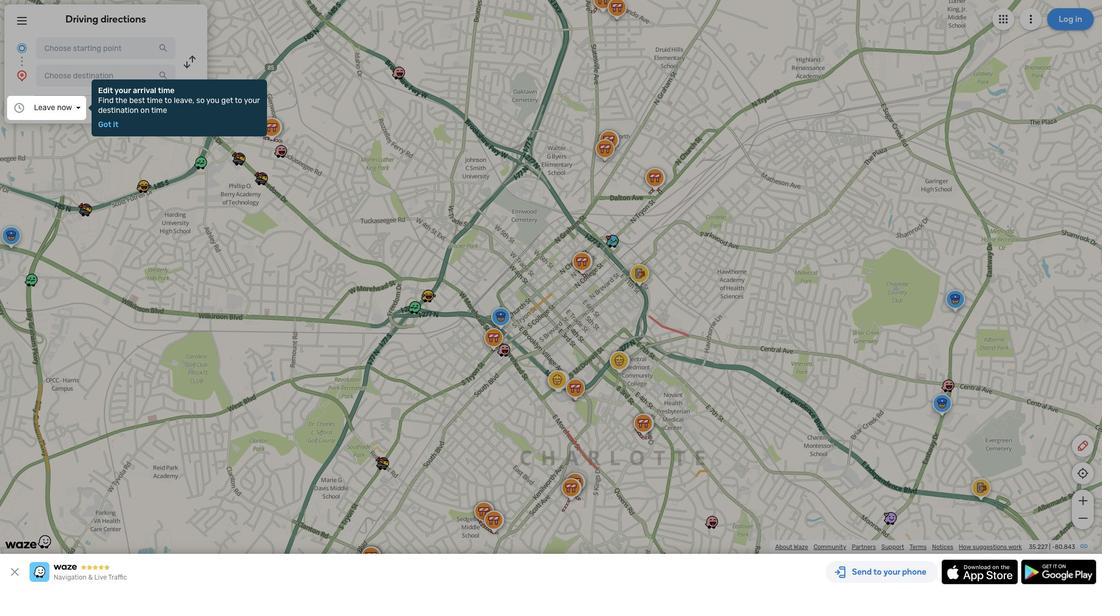 Task type: vqa. For each thing, say whether or not it's contained in the screenshot.
37.646
no



Task type: describe. For each thing, give the bounding box(es) containing it.
link image
[[1080, 542, 1089, 551]]

navigation & live traffic
[[54, 574, 127, 582]]

Choose destination text field
[[36, 65, 176, 87]]

got
[[98, 120, 111, 129]]

notices link
[[933, 544, 954, 551]]

x image
[[8, 566, 21, 579]]

partners
[[852, 544, 876, 551]]

now
[[57, 103, 72, 112]]

terms
[[910, 544, 927, 551]]

suggestions
[[973, 544, 1007, 551]]

leave
[[34, 103, 55, 112]]

live
[[94, 574, 107, 582]]

Choose starting point text field
[[36, 37, 176, 59]]

&
[[88, 574, 93, 582]]

find
[[98, 96, 114, 105]]

you
[[206, 96, 220, 105]]

partners link
[[852, 544, 876, 551]]

community
[[814, 544, 847, 551]]

pencil image
[[1077, 440, 1090, 453]]

navigation
[[54, 574, 87, 582]]

leave,
[[174, 96, 194, 105]]

directions
[[101, 13, 146, 25]]

about
[[776, 544, 793, 551]]

0 horizontal spatial your
[[115, 86, 131, 95]]

|
[[1050, 544, 1051, 551]]

waze
[[794, 544, 808, 551]]

on
[[140, 106, 150, 115]]

traffic
[[108, 574, 127, 582]]

current location image
[[15, 42, 29, 55]]

edit
[[98, 86, 113, 95]]

location image
[[15, 69, 29, 82]]

2 vertical spatial time
[[151, 106, 167, 115]]

1 vertical spatial time
[[147, 96, 163, 105]]

driving
[[66, 13, 98, 25]]

80.843
[[1055, 544, 1076, 551]]

get
[[221, 96, 233, 105]]



Task type: locate. For each thing, give the bounding box(es) containing it.
1 horizontal spatial your
[[244, 96, 260, 105]]

your
[[115, 86, 131, 95], [244, 96, 260, 105]]

got it button
[[98, 120, 118, 130]]

zoom out image
[[1076, 512, 1090, 525]]

best
[[129, 96, 145, 105]]

support link
[[882, 544, 904, 551]]

leave now
[[34, 103, 72, 112]]

-
[[1052, 544, 1055, 551]]

terms link
[[910, 544, 927, 551]]

community link
[[814, 544, 847, 551]]

35.227 | -80.843
[[1029, 544, 1076, 551]]

your right get
[[244, 96, 260, 105]]

zoom in image
[[1076, 495, 1090, 508]]

your up the
[[115, 86, 131, 95]]

to right get
[[235, 96, 242, 105]]

support
[[882, 544, 904, 551]]

to
[[165, 96, 172, 105], [235, 96, 242, 105]]

so
[[196, 96, 205, 105]]

time right on
[[151, 106, 167, 115]]

how suggestions work link
[[959, 544, 1022, 551]]

how
[[959, 544, 972, 551]]

0 vertical spatial your
[[115, 86, 131, 95]]

time
[[158, 86, 175, 95], [147, 96, 163, 105], [151, 106, 167, 115]]

about waze community partners support terms notices how suggestions work
[[776, 544, 1022, 551]]

0 vertical spatial time
[[158, 86, 175, 95]]

the
[[115, 96, 127, 105]]

work
[[1009, 544, 1022, 551]]

time up on
[[147, 96, 163, 105]]

clock image
[[13, 101, 26, 115]]

time up the leave,
[[158, 86, 175, 95]]

2 to from the left
[[235, 96, 242, 105]]

notices
[[933, 544, 954, 551]]

35.227
[[1029, 544, 1048, 551]]

it
[[113, 120, 118, 129]]

1 vertical spatial your
[[244, 96, 260, 105]]

about waze link
[[776, 544, 808, 551]]

1 to from the left
[[165, 96, 172, 105]]

driving directions
[[66, 13, 146, 25]]

1 horizontal spatial to
[[235, 96, 242, 105]]

to left the leave,
[[165, 96, 172, 105]]

arrival
[[133, 86, 156, 95]]

0 horizontal spatial to
[[165, 96, 172, 105]]

edit your arrival time find the best time to leave, so you get to your destination on time got it
[[98, 86, 260, 129]]

destination
[[98, 106, 139, 115]]



